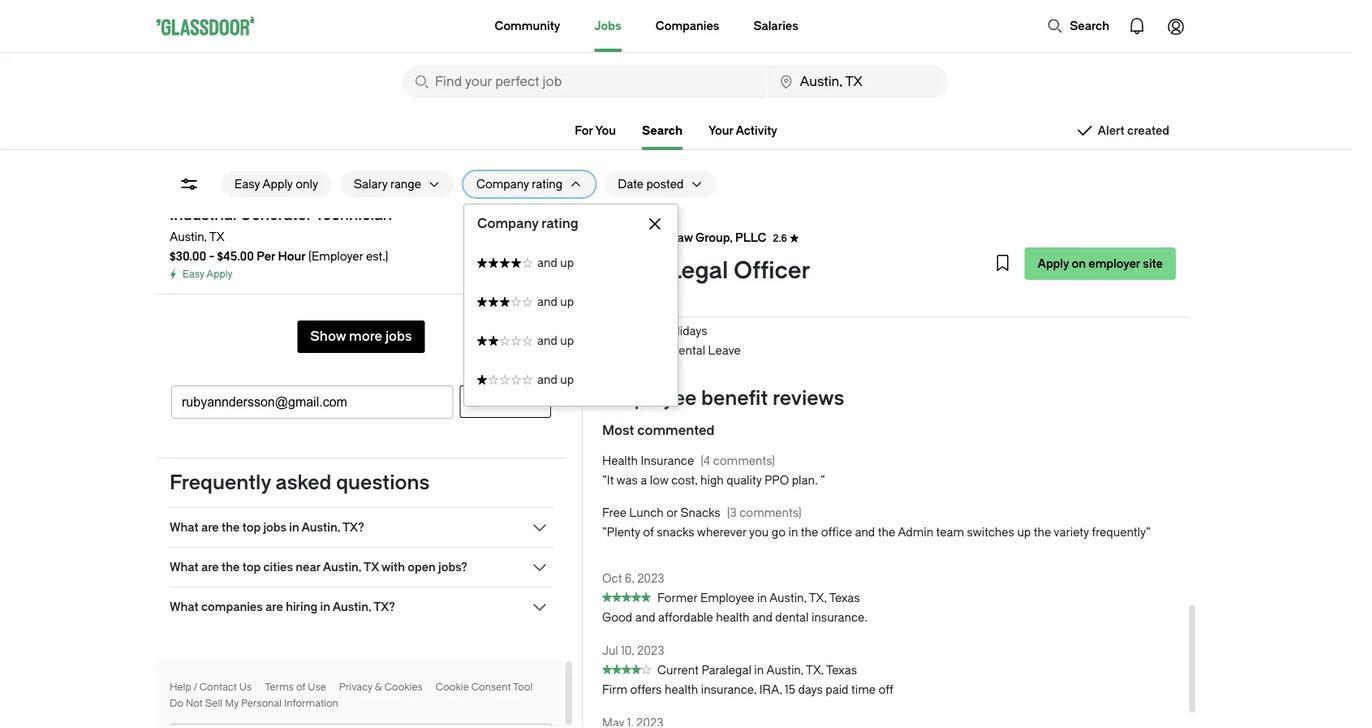 Task type: locate. For each thing, give the bounding box(es) containing it.
search button
[[1040, 10, 1118, 42]]

austin, right "near"
[[323, 561, 362, 574]]

1 vertical spatial are
[[201, 561, 219, 574]]

company rating inside "company rating" popup button
[[477, 177, 563, 191]]

1 2023 from the top
[[638, 572, 665, 586]]

search
[[1071, 19, 1110, 32], [642, 124, 683, 137]]

None field
[[403, 66, 766, 98], [768, 66, 949, 98]]

texas up insurance.
[[830, 592, 861, 606]]

children
[[821, 208, 864, 222]]

0 vertical spatial with
[[725, 286, 747, 300]]

Search location field
[[768, 66, 949, 98]]

up for second and up button from the bottom of the the company rating list box
[[561, 334, 574, 348]]

coverage
[[668, 208, 720, 222]]

or up snacks at the bottom of the page
[[667, 507, 678, 521]]

former employee in austin, tx, texas
[[658, 592, 861, 606]]

company
[[477, 177, 529, 191], [478, 216, 539, 231], [798, 286, 851, 300]]

snacks
[[657, 527, 695, 540]]

are inside dropdown button
[[201, 561, 219, 574]]

none field the search location
[[768, 66, 949, 98]]

1 vertical spatial tx?
[[374, 601, 395, 614]]

for
[[723, 208, 738, 222]]

1 horizontal spatial none field
[[768, 66, 949, 98]]

2023 for current
[[638, 645, 665, 658]]

the left admin on the right bottom of the page
[[878, 527, 896, 540]]

search inside search button
[[1071, 19, 1110, 32]]

2023
[[638, 572, 665, 586], [638, 645, 665, 658]]

easy down "$30.00"
[[183, 269, 205, 280]]

apply left only
[[263, 177, 293, 191]]

austin, up dental
[[770, 592, 807, 606]]

or right (ppo
[[760, 169, 772, 183]]

tx? inside popup button
[[374, 601, 395, 614]]

in right jobs
[[289, 521, 299, 534]]

1 status from the top
[[603, 593, 651, 603]]

austin, up what are the top cities near austin, tx with open jobs?
[[302, 521, 340, 534]]

3 and up from the top
[[538, 334, 574, 348]]

1 vertical spatial top
[[243, 561, 261, 574]]

offers
[[631, 684, 662, 698]]

use
[[308, 682, 326, 694]]

are inside dropdown button
[[201, 521, 219, 534]]

easy inside button
[[235, 177, 260, 191]]

close dropdown image
[[646, 214, 665, 234]]

leave
[[709, 345, 741, 358]]

paid left 'holidays'
[[635, 325, 659, 339]]

paid
[[635, 306, 659, 319], [635, 325, 659, 339], [635, 345, 659, 358]]

top for jobs
[[243, 521, 261, 534]]

1 vertical spatial rating
[[542, 216, 579, 231]]

rating
[[532, 177, 563, 191], [542, 216, 579, 231]]

what inside dropdown button
[[170, 561, 199, 574]]

in right go
[[789, 527, 799, 540]]

tx? up what are the top cities near austin, tx with open jobs? dropdown button
[[343, 521, 364, 534]]

easy for easy apply
[[183, 269, 205, 280]]

top
[[243, 521, 261, 534], [243, 561, 261, 574]]

the up companies
[[222, 561, 240, 574]]

0 vertical spatial comments)
[[714, 455, 776, 469]]

up for 1st and up button from the bottom of the the company rating list box
[[561, 373, 574, 387]]

health up 'was'
[[603, 455, 638, 469]]

0 vertical spatial paid
[[635, 306, 659, 319]]

0 vertical spatial company rating
[[477, 177, 563, 191]]

1 vertical spatial company rating
[[478, 216, 579, 231]]

insurance up coverage
[[674, 169, 727, 183]]

insurance down savings
[[673, 247, 727, 261]]

0 horizontal spatial search
[[642, 124, 683, 137]]

what are the top cities near austin, tx with open jobs?
[[170, 561, 468, 574]]

"it
[[603, 475, 614, 488]]

at
[[928, 208, 939, 222]]

in up good and affordable health and dental insurance.
[[758, 592, 767, 606]]

3 what from the top
[[170, 601, 199, 614]]

1 horizontal spatial apply
[[263, 177, 293, 191]]

what for what are the top cities near austin, tx with open jobs?
[[170, 561, 199, 574]]

account
[[719, 228, 765, 241]]

health inside health insurance (4 comments) "it was a low cost, high quality ppo plan. "
[[603, 455, 638, 469]]

tx, up days on the right of the page
[[806, 665, 824, 678]]

high
[[701, 475, 724, 488]]

jobs
[[595, 19, 622, 32]]

0 vertical spatial 2023
[[638, 572, 665, 586]]

1 none field from the left
[[403, 66, 766, 98]]

$30.00
[[170, 250, 206, 263]]

0 vertical spatial tx
[[209, 230, 225, 244]]

2023 right the 10,
[[638, 645, 665, 658]]

top left cities
[[243, 561, 261, 574]]

comments)
[[714, 455, 776, 469], [740, 507, 802, 521]]

personal
[[241, 698, 282, 710]]

2 what from the top
[[170, 561, 199, 574]]

legal
[[667, 257, 729, 285]]

6,
[[625, 572, 635, 586]]

in inside what companies are hiring in austin, tx? popup button
[[320, 601, 330, 614]]

wherever
[[697, 527, 747, 540]]

1 vertical spatial status
[[603, 665, 651, 675]]

1 vertical spatial comments)
[[740, 507, 802, 521]]

texas up paid
[[827, 665, 858, 678]]

what
[[170, 521, 199, 534], [170, 561, 199, 574], [170, 601, 199, 614]]

0 vertical spatial search
[[1071, 19, 1110, 32]]

your activity link
[[709, 124, 778, 137]]

was
[[617, 475, 638, 488]]

2 horizontal spatial apply
[[1038, 257, 1070, 270]]

what are the top cities near austin, tx with open jobs? button
[[170, 558, 553, 577]]

of inside free lunch or snacks (3 comments) "plenty of snacks wherever you go in the office and the admin team switches up the variety frequently"
[[643, 527, 654, 540]]

comments) up go
[[740, 507, 802, 521]]

Search keyword field
[[403, 66, 766, 98]]

$45.00
[[217, 250, 254, 263]]

1 horizontal spatial health
[[716, 612, 750, 625]]

of
[[988, 208, 999, 222], [643, 527, 654, 540], [296, 682, 306, 694]]

former
[[658, 592, 698, 606]]

status down the 10,
[[603, 665, 651, 675]]

the right the cost
[[1002, 208, 1019, 222]]

0 vertical spatial are
[[201, 521, 219, 534]]

austin, up "$30.00"
[[170, 230, 207, 244]]

what inside popup button
[[170, 601, 199, 614]]

the right at
[[941, 208, 959, 222]]

0 vertical spatial employee
[[603, 387, 697, 410]]

apply left on
[[1038, 257, 1070, 270]]

in right hiring in the left bottom of the page
[[320, 601, 330, 614]]

status down 6, on the bottom of page
[[603, 593, 651, 603]]

0 horizontal spatial employee
[[603, 387, 697, 410]]

jobs link
[[595, 0, 622, 52]]

are down frequently
[[201, 521, 219, 534]]

are for what are the top cities near austin, tx with open jobs?
[[201, 561, 219, 574]]

near
[[296, 561, 321, 574]]

2 and up from the top
[[538, 295, 574, 309]]

(hsa)
[[768, 228, 799, 241]]

salary range button
[[341, 171, 421, 197]]

1 vertical spatial texas
[[827, 665, 858, 678]]

match
[[854, 286, 888, 300]]

0 horizontal spatial easy
[[183, 269, 205, 280]]

oct 6, 2023
[[603, 572, 665, 586]]

(4
[[701, 455, 711, 469]]

are up companies
[[201, 561, 219, 574]]

2 vertical spatial company
[[798, 286, 851, 300]]

tx, for days
[[806, 665, 824, 678]]

paid left the parental at the top of page
[[635, 345, 659, 358]]

plan
[[699, 286, 722, 300]]

austin, up 15
[[767, 665, 804, 678]]

benefit
[[702, 387, 769, 410]]

frequently asked questions
[[170, 472, 430, 495]]

are for what are the top jobs in austin, tx?
[[201, 521, 219, 534]]

0 horizontal spatial of
[[296, 682, 306, 694]]

top inside dropdown button
[[243, 521, 261, 534]]

company rating list box
[[465, 244, 678, 400]]

employee up most commented
[[603, 387, 697, 410]]

1 vertical spatial easy
[[183, 269, 205, 280]]

status for 6,
[[603, 593, 651, 603]]

1 and up from the top
[[538, 256, 574, 270]]

status
[[603, 593, 651, 603], [603, 665, 651, 675]]

paid down retirement
[[635, 306, 659, 319]]

apply for easy apply only
[[263, 177, 293, 191]]

(ppo
[[730, 169, 758, 183]]

1 vertical spatial employee
[[701, 592, 755, 606]]

texas for former employee in austin, tx, texas
[[830, 592, 861, 606]]

2 status from the top
[[603, 665, 651, 675]]

1 vertical spatial tx
[[364, 561, 379, 574]]

lunch
[[630, 507, 664, 521]]

what inside dropdown button
[[170, 521, 199, 534]]

0 vertical spatial tx,
[[809, 592, 827, 606]]

tx down the what are the top jobs in austin, tx? dropdown button
[[364, 561, 379, 574]]

tx up - at the top of page
[[209, 230, 225, 244]]

of left use
[[296, 682, 306, 694]]

company inside "company rating" popup button
[[477, 177, 529, 191]]

1 horizontal spatial tx
[[364, 561, 379, 574]]

0 vertical spatial tx?
[[343, 521, 364, 534]]

apply inside easy apply only button
[[263, 177, 293, 191]]

0 horizontal spatial apply
[[207, 269, 233, 280]]

top left jobs
[[243, 521, 261, 534]]

0 horizontal spatial or
[[667, 507, 678, 521]]

apply
[[263, 177, 293, 191], [1038, 257, 1070, 270], [207, 269, 233, 280]]

date
[[618, 177, 644, 191]]

asked
[[276, 472, 332, 495]]

0 vertical spatial rating
[[532, 177, 563, 191]]

insurance up plan
[[671, 267, 725, 280]]

0 vertical spatial easy
[[235, 177, 260, 191]]

4 and up button from the top
[[465, 361, 678, 400]]

with inside what are the top cities near austin, tx with open jobs? dropdown button
[[382, 561, 405, 574]]

activity
[[736, 124, 778, 137]]

1 horizontal spatial or
[[760, 169, 772, 183]]

most commented element
[[603, 452, 1177, 556]]

cost,
[[672, 475, 698, 488]]

0 horizontal spatial with
[[382, 561, 405, 574]]

the left jobs
[[222, 521, 240, 534]]

health down current
[[665, 684, 699, 698]]

2 2023 from the top
[[638, 645, 665, 658]]

employee benefit reviews
[[603, 387, 845, 410]]

2 vertical spatial paid
[[635, 345, 659, 358]]

15
[[785, 684, 796, 698]]

jul 10, 2023
[[603, 645, 665, 658]]

apply down - at the top of page
[[207, 269, 233, 280]]

2 none field from the left
[[768, 66, 949, 98]]

1 vertical spatial of
[[643, 527, 654, 540]]

of right the cost
[[988, 208, 999, 222]]

1 horizontal spatial with
[[725, 286, 747, 300]]

top inside dropdown button
[[243, 561, 261, 574]]

health inside health savings account (hsa) dental insurance vision insurance retirement plan with up to 3% company match paid time off paid holidays paid parental leave
[[635, 228, 671, 241]]

0 vertical spatial texas
[[830, 592, 861, 606]]

spouse
[[741, 208, 780, 222]]

employee up good and affordable health and dental insurance.
[[701, 592, 755, 606]]

1 vertical spatial what
[[170, 561, 199, 574]]

with left the open
[[382, 561, 405, 574]]

with
[[725, 286, 747, 300], [382, 561, 405, 574]]

2 vertical spatial what
[[170, 601, 199, 614]]

reviews
[[773, 387, 845, 410]]

austin, inside dropdown button
[[302, 521, 340, 534]]

easy for easy apply only
[[235, 177, 260, 191]]

do not sell my personal information link
[[170, 698, 339, 710]]

sell
[[205, 698, 223, 710]]

0 horizontal spatial none field
[[403, 66, 766, 98]]

salaries
[[754, 19, 799, 32]]

1 vertical spatial health
[[635, 228, 671, 241]]

0 vertical spatial company
[[477, 177, 529, 191]]

apply for easy apply
[[207, 269, 233, 280]]

employee.
[[1022, 208, 1078, 222]]

1 vertical spatial health
[[665, 684, 699, 698]]

2 vertical spatial health
[[603, 455, 638, 469]]

easy apply only button
[[222, 171, 331, 197]]

tx? down what are the top cities near austin, tx with open jobs? dropdown button
[[374, 601, 395, 614]]

easy right "open filter menu" icon
[[235, 177, 260, 191]]

0 vertical spatial status
[[603, 593, 651, 603]]

0 horizontal spatial tx
[[209, 230, 225, 244]]

austin, down what are the top cities near austin, tx with open jobs? dropdown button
[[333, 601, 371, 614]]

tx, up insurance.
[[809, 592, 827, 606]]

insurance up low
[[641, 455, 695, 469]]

with right plan
[[725, 286, 747, 300]]

0 vertical spatial what
[[170, 521, 199, 534]]

2 vertical spatial are
[[266, 601, 283, 614]]

0 vertical spatial or
[[760, 169, 772, 183]]

companies
[[201, 601, 263, 614]]

savings
[[674, 228, 717, 241]]

comments) up quality
[[714, 455, 776, 469]]

open filter menu image
[[179, 175, 199, 194]]

open
[[408, 561, 436, 574]]

1 vertical spatial with
[[382, 561, 405, 574]]

up for third and up button from the bottom
[[561, 295, 574, 309]]

the left office
[[801, 527, 819, 540]]

time
[[852, 684, 876, 698]]

1 what from the top
[[170, 521, 199, 534]]

austin,
[[170, 230, 207, 244], [302, 521, 340, 534], [323, 561, 362, 574], [770, 592, 807, 606], [333, 601, 371, 614], [767, 665, 804, 678]]

1 horizontal spatial easy
[[235, 177, 260, 191]]

1 vertical spatial paid
[[635, 325, 659, 339]]

2 horizontal spatial of
[[988, 208, 999, 222]]

1 vertical spatial 2023
[[638, 645, 665, 658]]

health down former employee in austin, tx, texas
[[716, 612, 750, 625]]

health up dental
[[635, 228, 671, 241]]

1 horizontal spatial of
[[643, 527, 654, 540]]

1 vertical spatial or
[[667, 507, 678, 521]]

1 horizontal spatial search
[[1071, 19, 1110, 32]]

available)
[[843, 169, 893, 183]]

health down search link on the top of the page
[[635, 169, 671, 183]]

current paralegal in austin, tx, texas
[[658, 665, 858, 678]]

2 top from the top
[[243, 561, 261, 574]]

and up for third and up button from the bottom
[[538, 295, 574, 309]]

0 vertical spatial top
[[243, 521, 261, 534]]

1 top from the top
[[243, 521, 261, 534]]

are left hiring in the left bottom of the page
[[266, 601, 283, 614]]

available
[[879, 208, 926, 222]]

0 horizontal spatial tx?
[[343, 521, 364, 534]]

health for health insurance (4 comments) "it was a low cost, high quality ppo plan. "
[[603, 455, 638, 469]]

0 vertical spatial health
[[635, 169, 671, 183]]

2023 right 6, on the bottom of page
[[638, 572, 665, 586]]

health
[[716, 612, 750, 625], [665, 684, 699, 698]]

1 vertical spatial tx,
[[806, 665, 824, 678]]

are inside popup button
[[266, 601, 283, 614]]

time
[[661, 306, 689, 319]]

none field search keyword
[[403, 66, 766, 98]]

insurance.
[[812, 612, 868, 625]]

of down lunch at the bottom
[[643, 527, 654, 540]]

hour
[[278, 250, 306, 263]]

4 and up from the top
[[538, 373, 574, 387]]

2.6
[[773, 232, 788, 244]]

privacy & cookies
[[339, 682, 423, 694]]

1 horizontal spatial tx?
[[374, 601, 395, 614]]



Task type: describe. For each thing, give the bounding box(es) containing it.
health for health savings account (hsa) dental insurance vision insurance retirement plan with up to 3% company match paid time off paid holidays paid parental leave
[[635, 228, 671, 241]]

do
[[170, 698, 184, 710]]

a
[[641, 475, 648, 488]]

apply on employer site button
[[1025, 248, 1177, 280]]

insurance inside health insurance (4 comments) "it was a low cost, high quality ppo plan. "
[[641, 455, 695, 469]]

search link
[[642, 124, 683, 150]]

the inside dropdown button
[[222, 521, 240, 534]]

1 and up button from the top
[[465, 244, 678, 283]]

tool
[[513, 682, 533, 694]]

(3
[[727, 507, 737, 521]]

plan.
[[792, 475, 818, 488]]

ppo
[[765, 475, 790, 488]]

1 vertical spatial search
[[642, 124, 683, 137]]

company inside health savings account (hsa) dental insurance vision insurance retirement plan with up to 3% company match paid time off paid holidays paid parental leave
[[798, 286, 851, 300]]

comments) inside free lunch or snacks (3 comments) "plenty of snacks wherever you go in the office and the admin team switches up the variety frequently"
[[740, 507, 802, 521]]

dental
[[635, 247, 671, 261]]

cookie consent tool button
[[436, 682, 533, 694]]

companies link
[[656, 0, 720, 52]]

help
[[170, 682, 191, 694]]

office
[[822, 527, 853, 540]]

zinda law group, pllc 2.6 ★
[[637, 231, 800, 244]]

frequently"
[[1093, 527, 1152, 540]]

salaries link
[[754, 0, 799, 52]]

firm offers health insurance, ira, 15 days paid time off
[[603, 684, 894, 698]]

easy apply only
[[235, 177, 318, 191]]

variety
[[1054, 527, 1090, 540]]

company rating button
[[464, 171, 563, 197]]

5.0 stars out of 5 image
[[603, 591, 651, 606]]

vision
[[635, 267, 668, 280]]

4.0 stars out of 5 image
[[603, 663, 651, 678]]

-
[[209, 250, 215, 263]]

questions
[[336, 472, 430, 495]]

salary range
[[354, 177, 421, 191]]

what companies are hiring in austin, tx? button
[[170, 598, 553, 617]]

chief
[[603, 257, 662, 285]]

parental
[[661, 345, 706, 358]]

apply on employer site
[[1038, 257, 1164, 270]]

health for health insurance (ppo or hdhp plans available)
[[635, 169, 671, 183]]

0 horizontal spatial health
[[665, 684, 699, 698]]

and up for 1st and up button from the bottom of the the company rating list box
[[538, 373, 574, 387]]

not
[[186, 698, 203, 710]]

coverage for spouse and/or children is available at the cost of the employee.
[[668, 208, 1078, 222]]

admin
[[898, 527, 934, 540]]

for you link
[[575, 124, 616, 137]]

frequently
[[170, 472, 271, 495]]

what for what companies are hiring in austin, tx?
[[170, 601, 199, 614]]

community link
[[495, 0, 561, 52]]

up for fourth and up button from the bottom
[[561, 256, 574, 270]]

cookies
[[385, 682, 423, 694]]

and inside free lunch or snacks (3 comments) "plenty of snacks wherever you go in the office and the admin team switches up the variety frequently"
[[856, 527, 876, 540]]

1 vertical spatial company
[[478, 216, 539, 231]]

what for what are the top jobs in austin, tx?
[[170, 521, 199, 534]]

comments) inside health insurance (4 comments) "it was a low cost, high quality ppo plan. "
[[714, 455, 776, 469]]

tx inside what are the top cities near austin, tx with open jobs? dropdown button
[[364, 561, 379, 574]]

rating inside popup button
[[532, 177, 563, 191]]

/
[[194, 682, 197, 694]]

range
[[391, 177, 421, 191]]

zinda
[[637, 231, 668, 244]]

tx inside austin, tx $30.00 - $45.00 per hour (employer est.)
[[209, 230, 225, 244]]

your activity
[[709, 124, 778, 137]]

up inside health savings account (hsa) dental insurance vision insurance retirement plan with up to 3% company match paid time off paid holidays paid parental leave
[[750, 286, 764, 300]]

3 and up button from the top
[[465, 322, 678, 361]]

for you
[[575, 124, 616, 137]]

on
[[1072, 257, 1087, 270]]

in inside free lunch or snacks (3 comments) "plenty of snacks wherever you go in the office and the admin team switches up the variety frequently"
[[789, 527, 799, 540]]

cities
[[263, 561, 293, 574]]

(employer
[[309, 250, 363, 263]]

and up for second and up button from the bottom of the the company rating list box
[[538, 334, 574, 348]]

retirement
[[635, 286, 696, 300]]

terms of use link
[[265, 682, 326, 694]]

affordable
[[659, 612, 714, 625]]

"plenty
[[603, 527, 641, 540]]

plans
[[812, 169, 841, 183]]

2 vertical spatial of
[[296, 682, 306, 694]]

what companies are hiring in austin, tx?
[[170, 601, 395, 614]]

up inside free lunch or snacks (3 comments) "plenty of snacks wherever you go in the office and the admin team switches up the variety frequently"
[[1018, 527, 1032, 540]]

employer
[[1089, 257, 1141, 270]]

2 paid from the top
[[635, 325, 659, 339]]

chief legal officer
[[603, 257, 811, 285]]

austin, inside austin, tx $30.00 - $45.00 per hour (employer est.)
[[170, 230, 207, 244]]

per
[[257, 250, 275, 263]]

&
[[375, 682, 382, 694]]

2023 for former
[[638, 572, 665, 586]]

pllc
[[736, 231, 767, 244]]

low
[[650, 475, 669, 488]]

dental
[[776, 612, 809, 625]]

days
[[799, 684, 823, 698]]

most commented
[[603, 423, 715, 438]]

quality
[[727, 475, 762, 488]]

in inside the what are the top jobs in austin, tx? dropdown button
[[289, 521, 299, 534]]

in up firm offers health insurance, ira, 15 days paid time off
[[755, 665, 764, 678]]

jobs?
[[439, 561, 468, 574]]

★
[[790, 232, 800, 244]]

is
[[867, 208, 876, 222]]

0 vertical spatial health
[[716, 612, 750, 625]]

3 paid from the top
[[635, 345, 659, 358]]

team
[[937, 527, 965, 540]]

date posted button
[[605, 171, 684, 197]]

jobs
[[263, 521, 287, 534]]

apply inside the "apply on employer site" button
[[1038, 257, 1070, 270]]

austin, inside dropdown button
[[323, 561, 362, 574]]

1 paid from the top
[[635, 306, 659, 319]]

and/or
[[783, 208, 818, 222]]

the inside dropdown button
[[222, 561, 240, 574]]

ira,
[[760, 684, 783, 698]]

jul
[[603, 645, 619, 658]]

1 horizontal spatial employee
[[701, 592, 755, 606]]

0 vertical spatial of
[[988, 208, 999, 222]]

help / contact us
[[170, 682, 252, 694]]

status for 10,
[[603, 665, 651, 675]]

2 and up button from the top
[[465, 283, 678, 322]]

your
[[709, 124, 734, 137]]

easy apply
[[183, 269, 233, 280]]

holidays
[[661, 325, 708, 339]]

cost
[[962, 208, 985, 222]]

and up for fourth and up button from the bottom
[[538, 256, 574, 270]]

cookie consent tool do not sell my personal information
[[170, 682, 533, 710]]

top for cities
[[243, 561, 261, 574]]

tx, for insurance.
[[809, 592, 827, 606]]

officer
[[734, 257, 811, 285]]

what are the top jobs in austin, tx?
[[170, 521, 364, 534]]

insurance,
[[701, 684, 757, 698]]

tx? inside dropdown button
[[343, 521, 364, 534]]

austin, inside popup button
[[333, 601, 371, 614]]

texas for current paralegal in austin, tx, texas
[[827, 665, 858, 678]]

Enter email address email field
[[172, 387, 453, 418]]

most
[[603, 423, 635, 438]]

help / contact us link
[[170, 682, 252, 694]]

with inside health savings account (hsa) dental insurance vision insurance retirement plan with up to 3% company match paid time off paid holidays paid parental leave
[[725, 286, 747, 300]]

or inside free lunch or snacks (3 comments) "plenty of snacks wherever you go in the office and the admin team switches up the variety frequently"
[[667, 507, 678, 521]]

the left the variety
[[1034, 527, 1052, 540]]

terms of use
[[265, 682, 326, 694]]



Task type: vqa. For each thing, say whether or not it's contained in the screenshot.
such
no



